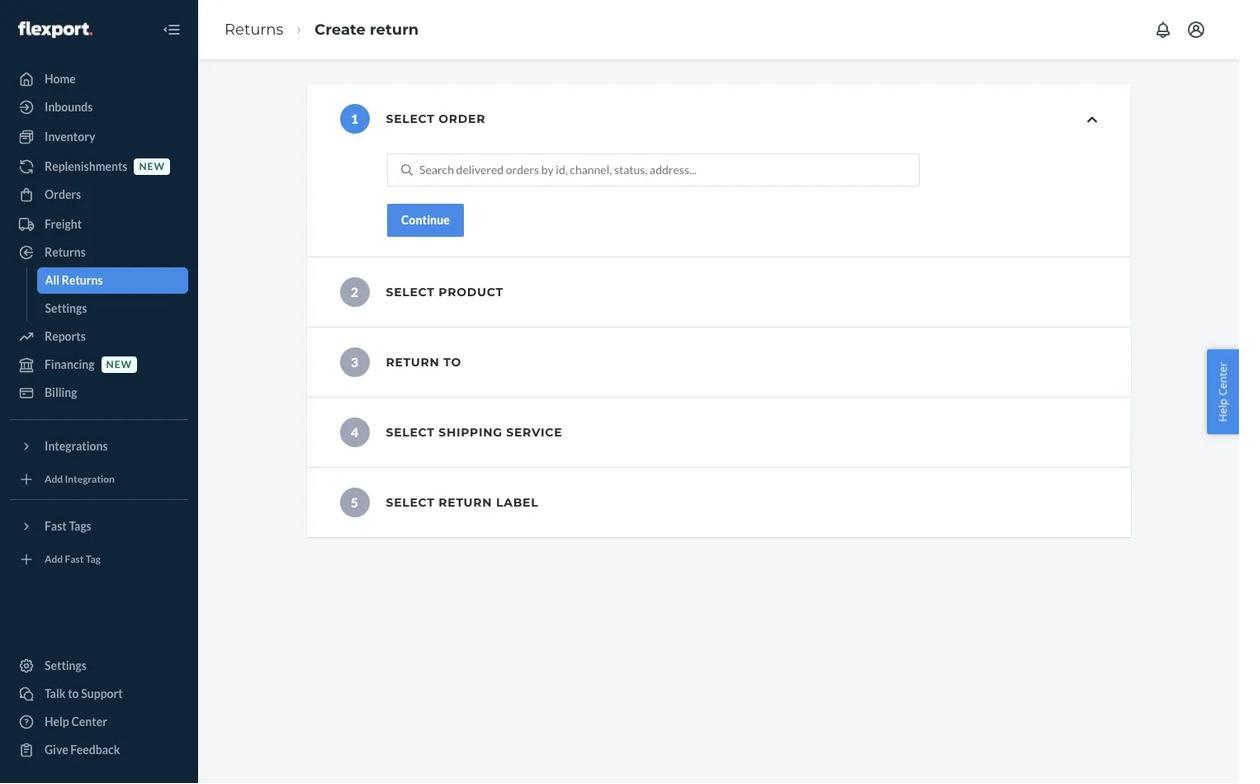 Task type: describe. For each thing, give the bounding box(es) containing it.
search
[[420, 163, 454, 177]]

integrations
[[45, 439, 108, 453]]

flexport logo image
[[18, 21, 92, 38]]

product
[[439, 285, 504, 300]]

delivered
[[456, 163, 504, 177]]

billing link
[[10, 380, 188, 406]]

tags
[[69, 520, 91, 534]]

to for return
[[444, 355, 462, 370]]

select shipping service
[[386, 425, 563, 440]]

3
[[351, 355, 358, 370]]

search image
[[401, 164, 413, 176]]

open notifications image
[[1154, 20, 1174, 40]]

select product
[[386, 285, 504, 300]]

label
[[496, 496, 539, 510]]

search delivered orders by id, channel, status, address...
[[420, 163, 697, 177]]

id,
[[556, 163, 568, 177]]

returns inside all returns link
[[62, 273, 103, 287]]

select order
[[386, 112, 486, 126]]

select for select shipping service
[[386, 425, 435, 440]]

select for select product
[[386, 285, 435, 300]]

chevron up image
[[1088, 114, 1098, 126]]

new for financing
[[106, 359, 132, 371]]

create return
[[315, 20, 419, 39]]

orders link
[[10, 182, 188, 208]]

1 vertical spatial fast
[[65, 554, 84, 566]]

create return link
[[315, 20, 419, 39]]

tag
[[86, 554, 101, 566]]

billing
[[45, 386, 77, 400]]

1 vertical spatial settings link
[[10, 653, 188, 680]]

select for select return label
[[386, 496, 435, 510]]

to for talk
[[68, 687, 79, 701]]

1
[[351, 111, 358, 126]]

close navigation image
[[162, 20, 182, 40]]

inbounds link
[[10, 94, 188, 121]]

breadcrumbs navigation
[[211, 5, 432, 54]]

orders
[[45, 187, 81, 202]]

status,
[[614, 163, 648, 177]]

orders
[[506, 163, 539, 177]]

1 vertical spatial returns
[[45, 245, 86, 259]]

inventory link
[[10, 124, 188, 150]]

create
[[315, 20, 366, 39]]

freight link
[[10, 211, 188, 238]]

1 vertical spatial center
[[71, 715, 107, 729]]

add fast tag link
[[10, 547, 188, 573]]

add fast tag
[[45, 554, 101, 566]]

select for select order
[[386, 112, 435, 126]]

return for select
[[439, 496, 493, 510]]

1 vertical spatial returns link
[[10, 240, 188, 266]]

center inside button
[[1216, 362, 1231, 396]]

channel,
[[570, 163, 612, 177]]

1 settings from the top
[[45, 301, 87, 316]]



Task type: vqa. For each thing, say whether or not it's contained in the screenshot.
"Add Integration" link
yes



Task type: locate. For each thing, give the bounding box(es) containing it.
all returns
[[45, 273, 103, 287]]

4
[[351, 425, 358, 440]]

returns right all
[[62, 273, 103, 287]]

return to
[[386, 355, 462, 370]]

3 select from the top
[[386, 425, 435, 440]]

0 vertical spatial returns link
[[225, 20, 284, 39]]

integration
[[65, 474, 115, 486]]

order
[[439, 112, 486, 126]]

replenishments
[[45, 159, 128, 173]]

address...
[[650, 163, 697, 177]]

0 vertical spatial to
[[444, 355, 462, 370]]

select right 4
[[386, 425, 435, 440]]

1 horizontal spatial to
[[444, 355, 462, 370]]

talk to support button
[[10, 681, 188, 708]]

1 vertical spatial add
[[45, 554, 63, 566]]

1 vertical spatial new
[[106, 359, 132, 371]]

5
[[351, 495, 358, 510]]

freight
[[45, 217, 82, 231]]

inbounds
[[45, 100, 93, 114]]

returns link
[[225, 20, 284, 39], [10, 240, 188, 266]]

help
[[1216, 399, 1231, 422], [45, 715, 69, 729]]

0 vertical spatial center
[[1216, 362, 1231, 396]]

0 vertical spatial settings
[[45, 301, 87, 316]]

1 select from the top
[[386, 112, 435, 126]]

0 vertical spatial add
[[45, 474, 63, 486]]

1 horizontal spatial new
[[139, 161, 165, 173]]

add
[[45, 474, 63, 486], [45, 554, 63, 566]]

home link
[[10, 66, 188, 93]]

new
[[139, 161, 165, 173], [106, 359, 132, 371]]

return
[[370, 20, 419, 39], [439, 496, 493, 510]]

fast tags button
[[10, 514, 188, 540]]

help center inside button
[[1216, 362, 1231, 422]]

add for add integration
[[45, 474, 63, 486]]

2
[[351, 285, 358, 300]]

fast left tags
[[45, 520, 67, 534]]

to inside button
[[68, 687, 79, 701]]

0 horizontal spatial help
[[45, 715, 69, 729]]

return right "create"
[[370, 20, 419, 39]]

give feedback button
[[10, 738, 188, 764]]

1 horizontal spatial help
[[1216, 399, 1231, 422]]

0 vertical spatial settings link
[[37, 296, 188, 322]]

help center link
[[10, 709, 188, 736]]

to right return on the top
[[444, 355, 462, 370]]

0 vertical spatial return
[[370, 20, 419, 39]]

settings up reports
[[45, 301, 87, 316]]

0 horizontal spatial returns link
[[10, 240, 188, 266]]

fast inside dropdown button
[[45, 520, 67, 534]]

2 select from the top
[[386, 285, 435, 300]]

to right talk
[[68, 687, 79, 701]]

add for add fast tag
[[45, 554, 63, 566]]

give feedback
[[45, 743, 120, 757]]

1 horizontal spatial returns link
[[225, 20, 284, 39]]

0 horizontal spatial help center
[[45, 715, 107, 729]]

select return label
[[386, 496, 539, 510]]

1 vertical spatial settings
[[45, 659, 87, 673]]

financing
[[45, 358, 95, 372]]

help center
[[1216, 362, 1231, 422], [45, 715, 107, 729]]

help center button
[[1208, 350, 1240, 434]]

0 vertical spatial help
[[1216, 399, 1231, 422]]

0 horizontal spatial center
[[71, 715, 107, 729]]

select right '5'
[[386, 496, 435, 510]]

0 vertical spatial fast
[[45, 520, 67, 534]]

settings link up "support"
[[10, 653, 188, 680]]

give
[[45, 743, 68, 757]]

all
[[45, 273, 59, 287]]

by
[[542, 163, 554, 177]]

feedback
[[70, 743, 120, 757]]

0 vertical spatial help center
[[1216, 362, 1231, 422]]

settings up talk
[[45, 659, 87, 673]]

fast tags
[[45, 520, 91, 534]]

add integration
[[45, 474, 115, 486]]

fast
[[45, 520, 67, 534], [65, 554, 84, 566]]

0 horizontal spatial new
[[106, 359, 132, 371]]

integrations button
[[10, 434, 188, 460]]

1 vertical spatial to
[[68, 687, 79, 701]]

new for replenishments
[[139, 161, 165, 173]]

1 vertical spatial help center
[[45, 715, 107, 729]]

settings link
[[37, 296, 188, 322], [10, 653, 188, 680]]

continue
[[401, 213, 450, 227]]

reports link
[[10, 324, 188, 350]]

home
[[45, 72, 76, 86]]

1 horizontal spatial center
[[1216, 362, 1231, 396]]

returns link right close navigation icon
[[225, 20, 284, 39]]

support
[[81, 687, 123, 701]]

new up 'orders' "link"
[[139, 161, 165, 173]]

1 add from the top
[[45, 474, 63, 486]]

select right 2
[[386, 285, 435, 300]]

inventory
[[45, 130, 95, 144]]

service
[[507, 425, 563, 440]]

all returns link
[[37, 268, 188, 294]]

1 vertical spatial help
[[45, 715, 69, 729]]

add left the integration at the bottom of page
[[45, 474, 63, 486]]

return
[[386, 355, 440, 370]]

0 vertical spatial returns
[[225, 20, 284, 39]]

0 vertical spatial new
[[139, 161, 165, 173]]

returns
[[225, 20, 284, 39], [45, 245, 86, 259], [62, 273, 103, 287]]

return left label at left bottom
[[439, 496, 493, 510]]

settings link down all returns link
[[37, 296, 188, 322]]

select up search image
[[386, 112, 435, 126]]

0 horizontal spatial to
[[68, 687, 79, 701]]

select
[[386, 112, 435, 126], [386, 285, 435, 300], [386, 425, 435, 440], [386, 496, 435, 510]]

return inside breadcrumbs navigation
[[370, 20, 419, 39]]

2 add from the top
[[45, 554, 63, 566]]

return for create
[[370, 20, 419, 39]]

returns link down freight 'link'
[[10, 240, 188, 266]]

returns down freight
[[45, 245, 86, 259]]

talk to support
[[45, 687, 123, 701]]

fast left "tag"
[[65, 554, 84, 566]]

1 horizontal spatial return
[[439, 496, 493, 510]]

add integration link
[[10, 467, 188, 493]]

to
[[444, 355, 462, 370], [68, 687, 79, 701]]

returns inside breadcrumbs navigation
[[225, 20, 284, 39]]

settings
[[45, 301, 87, 316], [45, 659, 87, 673]]

2 vertical spatial returns
[[62, 273, 103, 287]]

1 horizontal spatial help center
[[1216, 362, 1231, 422]]

1 vertical spatial return
[[439, 496, 493, 510]]

reports
[[45, 330, 86, 344]]

4 select from the top
[[386, 496, 435, 510]]

add down fast tags at the left bottom of page
[[45, 554, 63, 566]]

talk
[[45, 687, 66, 701]]

help inside button
[[1216, 399, 1231, 422]]

0 horizontal spatial return
[[370, 20, 419, 39]]

center
[[1216, 362, 1231, 396], [71, 715, 107, 729]]

returns right close navigation icon
[[225, 20, 284, 39]]

2 settings from the top
[[45, 659, 87, 673]]

open account menu image
[[1187, 20, 1207, 40]]

new down reports link
[[106, 359, 132, 371]]

shipping
[[439, 425, 503, 440]]

continue button
[[387, 204, 464, 237]]



